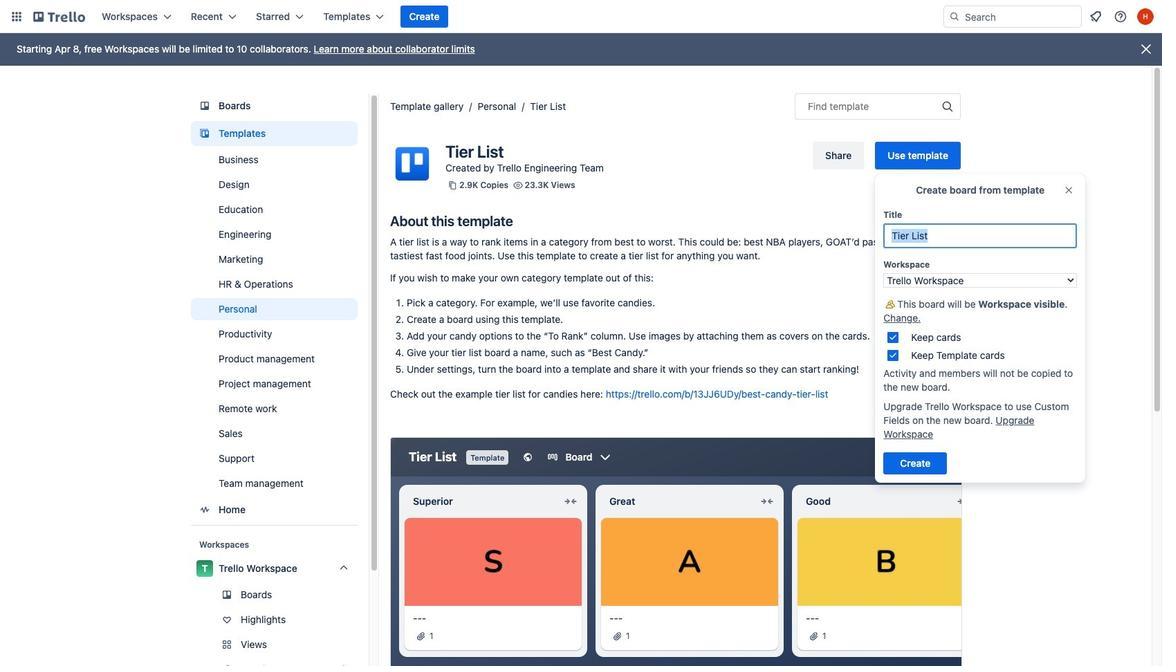 Task type: locate. For each thing, give the bounding box(es) containing it.
forward image
[[355, 636, 371, 653], [355, 661, 371, 666]]

open information menu image
[[1114, 10, 1127, 24]]

sm image
[[884, 297, 897, 311]]

1 vertical spatial forward image
[[355, 661, 371, 666]]

None submit
[[884, 452, 947, 475]]

add image
[[335, 661, 352, 666]]

back to home image
[[33, 6, 85, 28]]

1 forward image from the top
[[355, 636, 371, 653]]

home image
[[196, 501, 213, 518]]

0 vertical spatial forward image
[[355, 636, 371, 653]]

howard (howard38800628) image
[[1137, 8, 1154, 25]]

None field
[[795, 93, 961, 120]]



Task type: describe. For each thing, give the bounding box(es) containing it.
search image
[[949, 11, 960, 22]]

board image
[[196, 98, 213, 114]]

Like "School Research" for example… text field
[[884, 223, 1077, 248]]

trello engineering team image
[[390, 142, 434, 186]]

Search field
[[960, 7, 1081, 26]]

2 forward image from the top
[[355, 661, 371, 666]]

0 notifications image
[[1087, 8, 1104, 25]]

template board image
[[196, 125, 213, 142]]

primary element
[[0, 0, 1162, 33]]



Task type: vqa. For each thing, say whether or not it's contained in the screenshot.
Open Information Menu icon
yes



